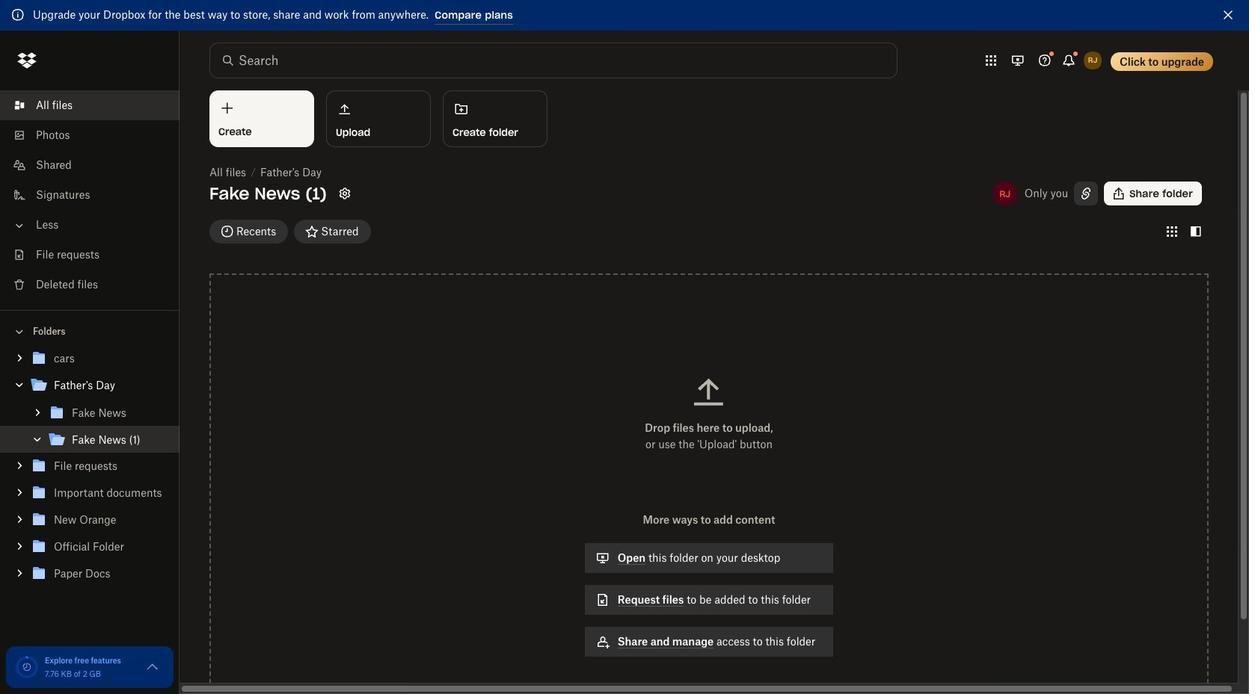 Task type: locate. For each thing, give the bounding box(es) containing it.
list item
[[0, 91, 180, 120]]

alert
[[0, 0, 1249, 31]]

dropbox image
[[12, 46, 42, 76]]

Search in folder "Dropbox" text field
[[239, 52, 866, 70]]

group
[[0, 343, 180, 599], [0, 399, 180, 453]]

list
[[0, 82, 180, 310]]

folder settings image
[[336, 185, 354, 203]]



Task type: vqa. For each thing, say whether or not it's contained in the screenshot.
List at top
yes



Task type: describe. For each thing, give the bounding box(es) containing it.
2 group from the top
[[0, 399, 180, 453]]

quota usage image
[[15, 656, 39, 680]]

1 group from the top
[[0, 343, 180, 599]]

quota usage progress bar
[[15, 656, 39, 680]]

less image
[[12, 218, 27, 233]]



